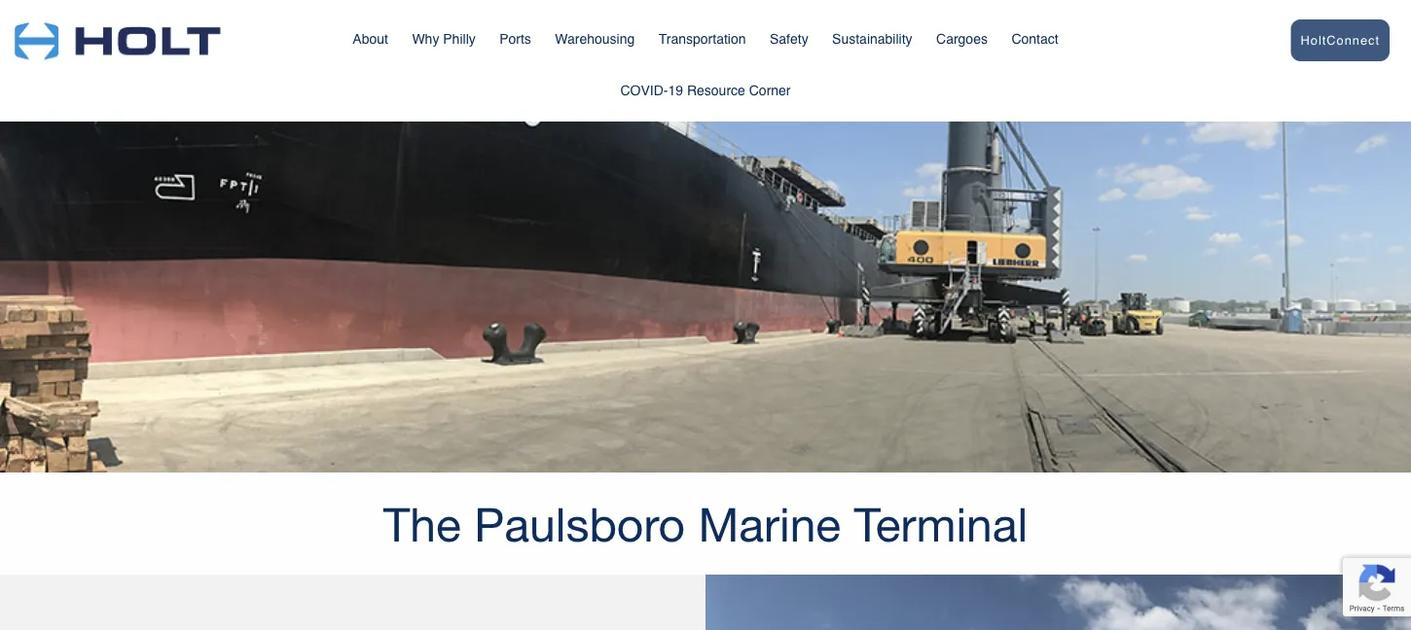 Task type: vqa. For each thing, say whether or not it's contained in the screenshot.
Anxiety
no



Task type: locate. For each thing, give the bounding box(es) containing it.
about
[[353, 31, 388, 47]]

warehousing link
[[555, 22, 635, 60]]

why
[[412, 31, 440, 47]]

cargoes
[[937, 31, 988, 47]]

warehousing
[[555, 31, 635, 47]]

the paulsboro marine terminal
[[383, 498, 1028, 552]]

paulsboro
[[474, 498, 686, 552]]

philly
[[443, 31, 476, 47]]

why philly link
[[412, 22, 476, 60]]

marine
[[699, 498, 841, 552]]

ports
[[500, 31, 532, 47]]

contact link
[[1012, 22, 1059, 60]]

terminal
[[854, 498, 1028, 552]]



Task type: describe. For each thing, give the bounding box(es) containing it.
contact
[[1012, 31, 1059, 47]]

holtconnect link
[[1198, 10, 1390, 76]]

safety link
[[770, 22, 809, 60]]

holtconnect
[[1301, 33, 1381, 47]]

sustainability
[[833, 31, 913, 47]]

cargoes link
[[937, 22, 988, 60]]

transportation link
[[659, 22, 746, 60]]

holtconnect button
[[1292, 19, 1390, 61]]

why philly
[[412, 31, 476, 47]]

sustainability link
[[833, 22, 913, 60]]

ports link
[[500, 22, 532, 60]]

holt logistics image
[[15, 0, 221, 70]]

transportation
[[659, 31, 746, 47]]

safety
[[770, 31, 809, 47]]

the paulsboro marine terminal main content
[[0, 0, 1412, 631]]

the
[[383, 498, 461, 552]]

about link
[[353, 22, 388, 60]]



